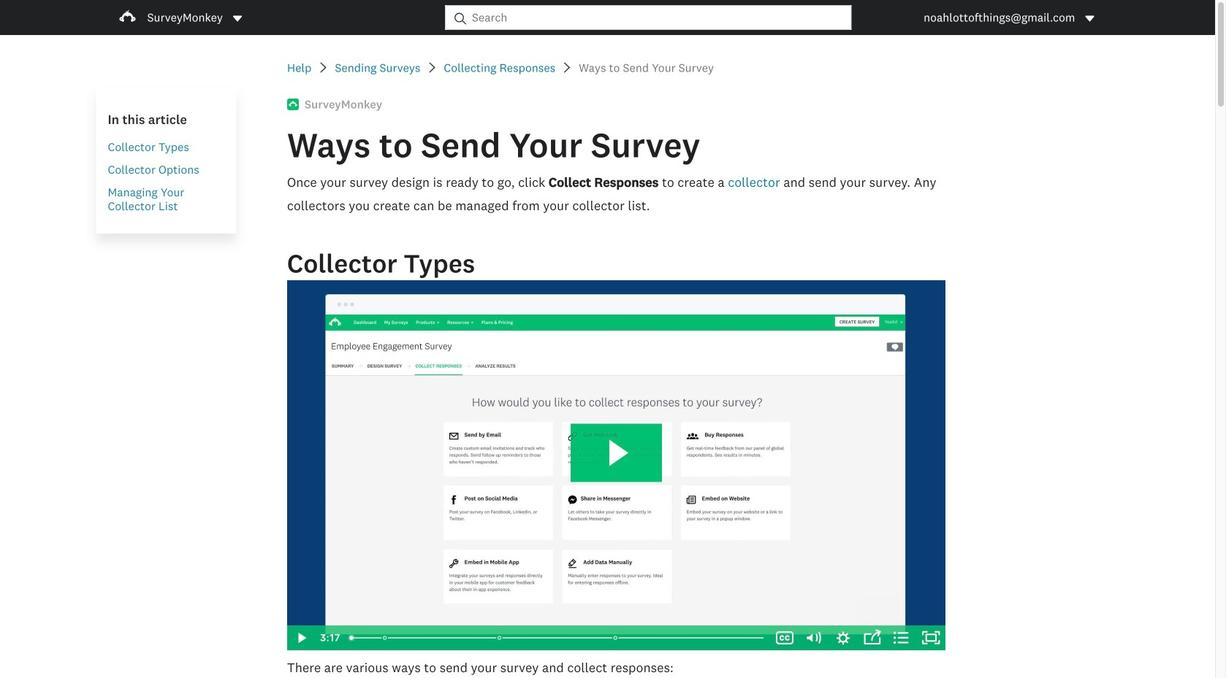 Task type: describe. For each thing, give the bounding box(es) containing it.
video element
[[287, 281, 946, 651]]

chapter markers toolbar
[[351, 626, 763, 651]]

0 horizontal spatial open image
[[232, 13, 243, 24]]

search image
[[454, 13, 466, 24]]

1 horizontal spatial open image
[[1085, 16, 1094, 22]]

open image inside image
[[233, 16, 242, 22]]

Search text field
[[466, 6, 851, 29]]

1 horizontal spatial open image
[[1084, 13, 1096, 24]]

search image
[[454, 13, 466, 24]]



Task type: vqa. For each thing, say whether or not it's contained in the screenshot.
Chevron Up image
no



Task type: locate. For each thing, give the bounding box(es) containing it.
0 horizontal spatial open image
[[233, 16, 242, 22]]

open image
[[232, 13, 243, 24], [1085, 16, 1094, 22]]

open image
[[1084, 13, 1096, 24], [233, 16, 242, 22]]

playbar slider
[[340, 626, 770, 651]]



